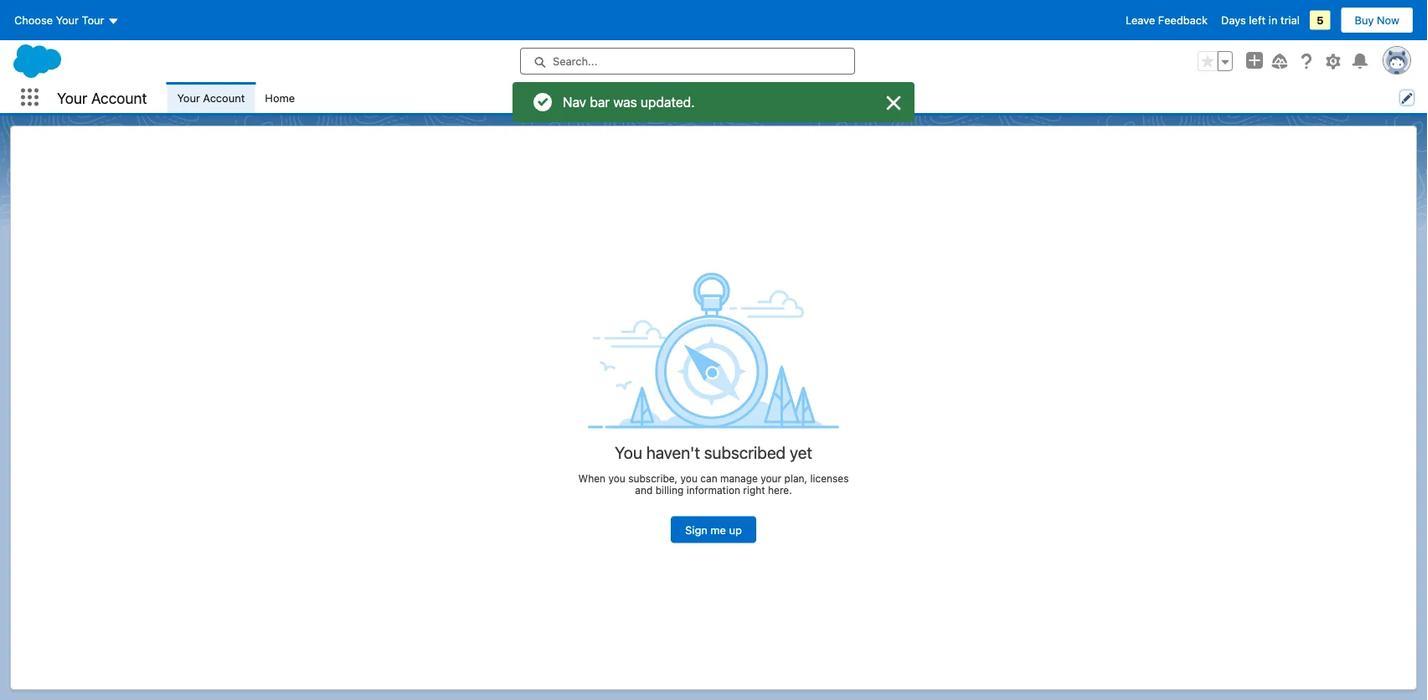 Task type: vqa. For each thing, say whether or not it's contained in the screenshot.
success manager build stronger customer relationships, manage renewals, and stay organized.
no



Task type: locate. For each thing, give the bounding box(es) containing it.
5
[[1317, 14, 1324, 26]]

search... button
[[520, 48, 855, 75]]

bar
[[590, 94, 610, 110]]

up
[[729, 523, 742, 536]]

you
[[609, 473, 626, 484], [681, 473, 698, 484]]

account down tour
[[91, 89, 147, 107]]

can
[[701, 473, 718, 484]]

billing
[[656, 484, 684, 496]]

your account inside list
[[177, 91, 245, 104]]

your account left home
[[177, 91, 245, 104]]

large image
[[884, 93, 904, 113]]

sign me up button
[[671, 516, 756, 543]]

home
[[265, 91, 295, 104]]

your
[[761, 473, 782, 484]]

list containing your account
[[167, 82, 1427, 113]]

your account down tour
[[57, 89, 147, 107]]

tour
[[82, 14, 104, 26]]

your account link
[[167, 82, 255, 113]]

list
[[167, 82, 1427, 113]]

left
[[1249, 14, 1266, 26]]

your
[[56, 14, 79, 26], [57, 89, 87, 107], [177, 91, 200, 104]]

0 horizontal spatial you
[[609, 473, 626, 484]]

leave feedback
[[1126, 14, 1208, 26]]

1 horizontal spatial you
[[681, 473, 698, 484]]

account left home
[[203, 91, 245, 104]]

leave
[[1126, 14, 1155, 26]]

1 horizontal spatial your account
[[177, 91, 245, 104]]

right
[[743, 484, 765, 496]]

your account
[[57, 89, 147, 107], [177, 91, 245, 104]]

you left can at the bottom of the page
[[681, 473, 698, 484]]

group
[[1198, 51, 1233, 71]]

1 horizontal spatial account
[[203, 91, 245, 104]]

buy now button
[[1341, 7, 1414, 34]]

subscribed
[[704, 442, 786, 462]]

home link
[[255, 82, 305, 113]]

search...
[[553, 55, 598, 67]]

when
[[578, 473, 606, 484]]

days left in trial
[[1221, 14, 1300, 26]]

choose
[[14, 14, 53, 26]]

manage
[[720, 473, 758, 484]]

sign
[[685, 523, 708, 536]]

2 you from the left
[[681, 473, 698, 484]]

and
[[635, 484, 653, 496]]

success alert dialog
[[513, 82, 915, 122]]

you right when
[[609, 473, 626, 484]]

you
[[615, 442, 642, 462]]

licenses
[[810, 473, 849, 484]]

account
[[91, 89, 147, 107], [203, 91, 245, 104]]

you haven't subscribed yet
[[615, 442, 812, 462]]



Task type: describe. For each thing, give the bounding box(es) containing it.
yet
[[790, 442, 812, 462]]

when you subscribe, you can manage your plan, licenses and billing information right here.
[[578, 473, 849, 496]]

buy now
[[1355, 14, 1400, 26]]

choose your tour
[[14, 14, 104, 26]]

haven't
[[646, 442, 700, 462]]

days
[[1221, 14, 1246, 26]]

leave feedback link
[[1126, 14, 1208, 26]]

your inside choose your tour dropdown button
[[56, 14, 79, 26]]

in
[[1269, 14, 1278, 26]]

trial
[[1281, 14, 1300, 26]]

0 horizontal spatial account
[[91, 89, 147, 107]]

subscribe,
[[628, 473, 678, 484]]

here.
[[768, 484, 792, 496]]

information
[[687, 484, 741, 496]]

plan,
[[785, 473, 808, 484]]

now
[[1377, 14, 1400, 26]]

nav
[[563, 94, 586, 110]]

feedback
[[1158, 14, 1208, 26]]

nav bar was updated.
[[563, 94, 695, 110]]

your inside your account link
[[177, 91, 200, 104]]

updated.
[[641, 94, 695, 110]]

choose your tour button
[[13, 7, 120, 34]]

me
[[711, 523, 726, 536]]

buy
[[1355, 14, 1374, 26]]

account inside list
[[203, 91, 245, 104]]

1 you from the left
[[609, 473, 626, 484]]

was
[[613, 94, 637, 110]]

0 horizontal spatial your account
[[57, 89, 147, 107]]

sign me up
[[685, 523, 742, 536]]



